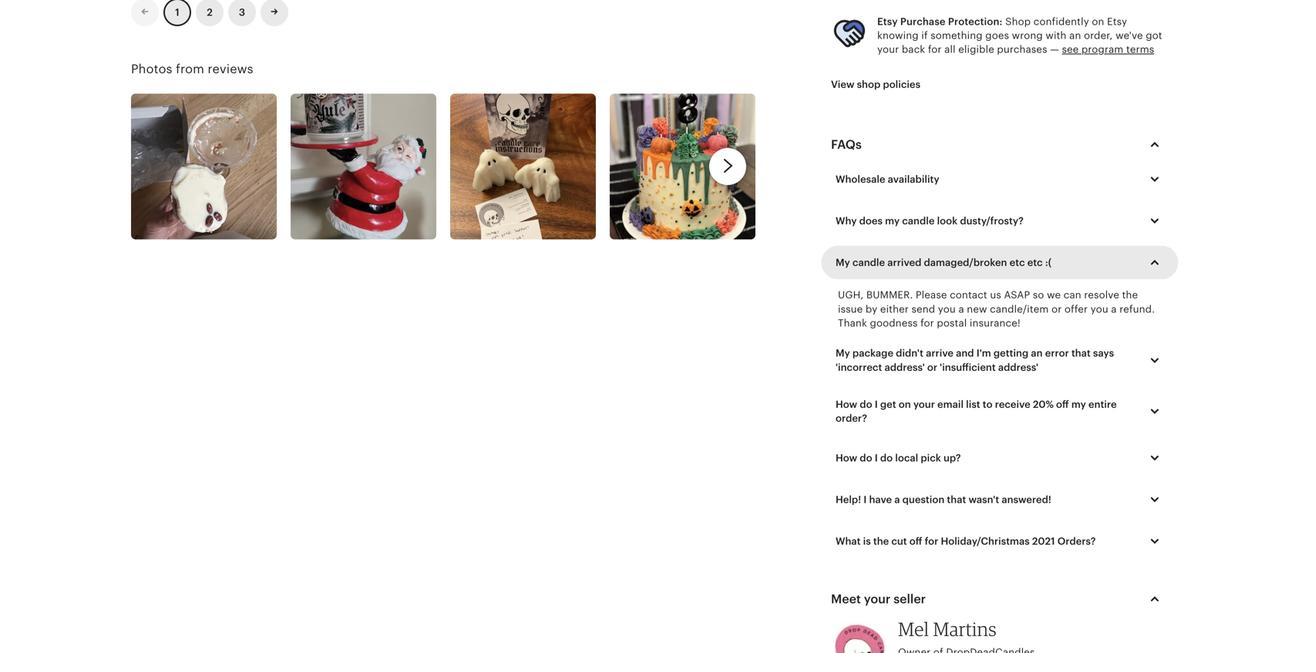 Task type: locate. For each thing, give the bounding box(es) containing it.
your left email at the right of the page
[[914, 399, 936, 410]]

my left entire
[[1072, 399, 1087, 410]]

1 vertical spatial on
[[899, 399, 911, 410]]

so
[[1033, 289, 1045, 301]]

the inside ugh, bummer. please contact us asap so we can resolve the issue by either send you a new candle/item or offer you a refund. thank goodness for postal insurance!
[[1123, 289, 1139, 301]]

0 horizontal spatial the
[[874, 536, 890, 547]]

all
[[945, 44, 956, 55]]

etsy up we've
[[1108, 16, 1128, 27]]

1 horizontal spatial a
[[959, 303, 965, 315]]

20%
[[1033, 399, 1054, 410]]

1 vertical spatial your
[[914, 399, 936, 410]]

local
[[896, 452, 919, 464]]

meet your seller button
[[818, 581, 1179, 618]]

1 horizontal spatial etc
[[1028, 257, 1043, 268]]

2 vertical spatial for
[[925, 536, 939, 547]]

photos from reviews
[[131, 62, 254, 76]]

that left wasn't
[[948, 494, 967, 505]]

meet
[[831, 592, 861, 606]]

etc
[[1010, 257, 1026, 268], [1028, 257, 1043, 268]]

1 vertical spatial the
[[874, 536, 890, 547]]

0 vertical spatial how
[[836, 399, 858, 410]]

bummer.
[[867, 289, 913, 301]]

1 vertical spatial my
[[1072, 399, 1087, 410]]

you up the postal
[[939, 303, 956, 315]]

get
[[881, 399, 897, 410]]

0 vertical spatial candle
[[903, 215, 935, 227]]

why does my candle look dusty/frosty?
[[836, 215, 1024, 227]]

purchase
[[901, 16, 946, 27]]

3
[[239, 6, 245, 18]]

your inside meet your seller dropdown button
[[864, 592, 891, 606]]

from
[[176, 62, 204, 76]]

1 horizontal spatial my
[[1072, 399, 1087, 410]]

on
[[1093, 16, 1105, 27], [899, 399, 911, 410]]

2 etsy from the left
[[1108, 16, 1128, 27]]

on inside how do i get on your email list to receive 20% off my entire order?
[[899, 399, 911, 410]]

0 horizontal spatial an
[[1032, 348, 1043, 359]]

address' down getting
[[999, 362, 1039, 373]]

how down "order?"
[[836, 452, 858, 464]]

a inside dropdown button
[[895, 494, 901, 505]]

0 vertical spatial i
[[875, 399, 878, 410]]

my right does
[[886, 215, 900, 227]]

goodness
[[870, 317, 918, 329]]

says
[[1094, 348, 1115, 359]]

2 etc from the left
[[1028, 257, 1043, 268]]

how inside how do i get on your email list to receive 20% off my entire order?
[[836, 399, 858, 410]]

i left local
[[875, 452, 878, 464]]

do
[[860, 399, 873, 410], [860, 452, 873, 464], [881, 452, 893, 464]]

1 horizontal spatial address'
[[999, 362, 1039, 373]]

how do i get on your email list to receive 20% off my entire order? button
[[825, 391, 1176, 433]]

0 horizontal spatial etsy
[[878, 16, 898, 27]]

1 etsy from the left
[[878, 16, 898, 27]]

0 horizontal spatial etc
[[1010, 257, 1026, 268]]

getting
[[994, 348, 1029, 359]]

that left says
[[1072, 348, 1091, 359]]

my inside my package didn't arrive and i'm getting an error that says 'incorrect address' or 'insufficient  address'
[[836, 348, 851, 359]]

0 vertical spatial for
[[929, 44, 942, 55]]

2 how from the top
[[836, 452, 858, 464]]

my inside 'dropdown button'
[[836, 257, 851, 268]]

new
[[967, 303, 988, 315]]

1 vertical spatial my
[[836, 348, 851, 359]]

postal
[[937, 317, 968, 329]]

your right "meet"
[[864, 592, 891, 606]]

address' down didn't
[[885, 362, 925, 373]]

i inside how do i get on your email list to receive 20% off my entire order?
[[875, 399, 878, 410]]

an inside shop confidently on etsy knowing if something goes wrong with an order, we've got your back for all eligible purchases —
[[1070, 30, 1082, 41]]

what is the cut off for holiday/christmas 2021 orders? button
[[825, 525, 1176, 558]]

shop
[[857, 79, 881, 90]]

1 vertical spatial i
[[875, 452, 878, 464]]

0 vertical spatial your
[[878, 44, 900, 55]]

an up see
[[1070, 30, 1082, 41]]

the
[[1123, 289, 1139, 301], [874, 536, 890, 547]]

etsy
[[878, 16, 898, 27], [1108, 16, 1128, 27]]

i for get
[[875, 399, 878, 410]]

an inside my package didn't arrive and i'm getting an error that says 'incorrect address' or 'insufficient  address'
[[1032, 348, 1043, 359]]

1 horizontal spatial off
[[1057, 399, 1070, 410]]

you down resolve
[[1091, 303, 1109, 315]]

1 vertical spatial candle
[[853, 257, 886, 268]]

if
[[922, 30, 928, 41]]

or down we
[[1052, 303, 1062, 315]]

2 address' from the left
[[999, 362, 1039, 373]]

0 vertical spatial my
[[836, 257, 851, 268]]

1 address' from the left
[[885, 362, 925, 373]]

my
[[836, 257, 851, 268], [836, 348, 851, 359]]

1 vertical spatial or
[[928, 362, 938, 373]]

or inside my package didn't arrive and i'm getting an error that says 'incorrect address' or 'insufficient  address'
[[928, 362, 938, 373]]

you
[[939, 303, 956, 315], [1091, 303, 1109, 315]]

0 horizontal spatial my
[[886, 215, 900, 227]]

how
[[836, 399, 858, 410], [836, 452, 858, 464]]

1 vertical spatial off
[[910, 536, 923, 547]]

1 etc from the left
[[1010, 257, 1026, 268]]

availability
[[888, 174, 940, 185]]

0 horizontal spatial a
[[895, 494, 901, 505]]

i left get
[[875, 399, 878, 410]]

policies
[[883, 79, 921, 90]]

the right is
[[874, 536, 890, 547]]

goes
[[986, 30, 1010, 41]]

2 my from the top
[[836, 348, 851, 359]]

for
[[929, 44, 942, 55], [921, 317, 935, 329], [925, 536, 939, 547]]

how inside how do i do local pick up? dropdown button
[[836, 452, 858, 464]]

0 vertical spatial or
[[1052, 303, 1062, 315]]

holiday/christmas
[[941, 536, 1030, 547]]

confidently
[[1034, 16, 1090, 27]]

have
[[870, 494, 892, 505]]

and
[[957, 348, 975, 359]]

reviews
[[208, 62, 254, 76]]

insurance!
[[970, 317, 1021, 329]]

0 vertical spatial my
[[886, 215, 900, 227]]

off right cut
[[910, 536, 923, 547]]

2021
[[1033, 536, 1056, 547]]

1 horizontal spatial that
[[1072, 348, 1091, 359]]

receive
[[996, 399, 1031, 410]]

my candle arrived damaged/broken etc etc :(
[[836, 257, 1052, 268]]

0 vertical spatial an
[[1070, 30, 1082, 41]]

1 horizontal spatial etsy
[[1108, 16, 1128, 27]]

1 horizontal spatial on
[[1093, 16, 1105, 27]]

for right cut
[[925, 536, 939, 547]]

0 horizontal spatial that
[[948, 494, 967, 505]]

2 vertical spatial your
[[864, 592, 891, 606]]

i
[[875, 399, 878, 410], [875, 452, 878, 464], [864, 494, 867, 505]]

0 vertical spatial off
[[1057, 399, 1070, 410]]

candle
[[903, 215, 935, 227], [853, 257, 886, 268]]

etsy inside shop confidently on etsy knowing if something goes wrong with an order, we've got your back for all eligible purchases —
[[1108, 16, 1128, 27]]

the up refund.
[[1123, 289, 1139, 301]]

1 vertical spatial how
[[836, 452, 858, 464]]

either
[[881, 303, 909, 315]]

wholesale availability button
[[825, 163, 1176, 196]]

my up 'incorrect
[[836, 348, 851, 359]]

candle left look
[[903, 215, 935, 227]]

the inside dropdown button
[[874, 536, 890, 547]]

your down knowing
[[878, 44, 900, 55]]

0 vertical spatial on
[[1093, 16, 1105, 27]]

your
[[878, 44, 900, 55], [914, 399, 936, 410], [864, 592, 891, 606]]

my
[[886, 215, 900, 227], [1072, 399, 1087, 410]]

photos
[[131, 62, 173, 76]]

view shop policies button
[[820, 70, 933, 98]]

0 horizontal spatial on
[[899, 399, 911, 410]]

for inside ugh, bummer. please contact us asap so we can resolve the issue by either send you a new candle/item or offer you a refund. thank goodness for postal insurance!
[[921, 317, 935, 329]]

etsy up knowing
[[878, 16, 898, 27]]

a right have
[[895, 494, 901, 505]]

on up order,
[[1093, 16, 1105, 27]]

0 vertical spatial that
[[1072, 348, 1091, 359]]

3 link
[[228, 0, 256, 26]]

1 how from the top
[[836, 399, 858, 410]]

i left have
[[864, 494, 867, 505]]

1 vertical spatial an
[[1032, 348, 1043, 359]]

a left "new"
[[959, 303, 965, 315]]

by
[[866, 303, 878, 315]]

wholesale
[[836, 174, 886, 185]]

how up "order?"
[[836, 399, 858, 410]]

can
[[1064, 289, 1082, 301]]

for left all
[[929, 44, 942, 55]]

help! i have a question that wasn't answered!
[[836, 494, 1052, 505]]

didn't
[[896, 348, 924, 359]]

package
[[853, 348, 894, 359]]

for inside shop confidently on etsy knowing if something goes wrong with an order, we've got your back for all eligible purchases —
[[929, 44, 942, 55]]

0 horizontal spatial address'
[[885, 362, 925, 373]]

email
[[938, 399, 964, 410]]

1 horizontal spatial you
[[1091, 303, 1109, 315]]

0 horizontal spatial or
[[928, 362, 938, 373]]

0 horizontal spatial you
[[939, 303, 956, 315]]

my for my candle arrived damaged/broken etc etc :(
[[836, 257, 851, 268]]

candle left arrived
[[853, 257, 886, 268]]

1 horizontal spatial an
[[1070, 30, 1082, 41]]

arrived
[[888, 257, 922, 268]]

1 vertical spatial for
[[921, 317, 935, 329]]

off right 20%
[[1057, 399, 1070, 410]]

0 horizontal spatial candle
[[853, 257, 886, 268]]

wholesale availability
[[836, 174, 940, 185]]

on right get
[[899, 399, 911, 410]]

—
[[1051, 44, 1060, 55]]

'insufficient
[[940, 362, 996, 373]]

'incorrect
[[836, 362, 883, 373]]

1 my from the top
[[836, 257, 851, 268]]

0 vertical spatial the
[[1123, 289, 1139, 301]]

for down send
[[921, 317, 935, 329]]

an left error
[[1032, 348, 1043, 359]]

1 horizontal spatial candle
[[903, 215, 935, 227]]

what
[[836, 536, 861, 547]]

a down resolve
[[1112, 303, 1117, 315]]

up?
[[944, 452, 962, 464]]

i for do
[[875, 452, 878, 464]]

1 horizontal spatial or
[[1052, 303, 1062, 315]]

do inside how do i get on your email list to receive 20% off my entire order?
[[860, 399, 873, 410]]

1 horizontal spatial the
[[1123, 289, 1139, 301]]

or down arrive
[[928, 362, 938, 373]]

my up ugh,
[[836, 257, 851, 268]]



Task type: vqa. For each thing, say whether or not it's contained in the screenshot.
that
yes



Task type: describe. For each thing, give the bounding box(es) containing it.
my package didn't arrive and i'm getting an error that says 'incorrect address' or 'insufficient  address'
[[836, 348, 1115, 373]]

protection:
[[949, 16, 1003, 27]]

1 link
[[164, 0, 191, 26]]

that inside my package didn't arrive and i'm getting an error that says 'incorrect address' or 'insufficient  address'
[[1072, 348, 1091, 359]]

list
[[967, 399, 981, 410]]

does
[[860, 215, 883, 227]]

your inside how do i get on your email list to receive 20% off my entire order?
[[914, 399, 936, 410]]

view shop policies
[[831, 79, 921, 90]]

we've
[[1116, 30, 1144, 41]]

candle inside dropdown button
[[903, 215, 935, 227]]

faqs
[[831, 138, 862, 152]]

see program terms
[[1063, 44, 1155, 55]]

mel
[[899, 618, 930, 640]]

how do i get on your email list to receive 20% off my entire order?
[[836, 399, 1117, 424]]

us
[[991, 289, 1002, 301]]

arrive
[[926, 348, 954, 359]]

order?
[[836, 413, 868, 424]]

how for how do i get on your email list to receive 20% off my entire order?
[[836, 399, 858, 410]]

to
[[983, 399, 993, 410]]

2 vertical spatial i
[[864, 494, 867, 505]]

send
[[912, 303, 936, 315]]

eligible
[[959, 44, 995, 55]]

1 vertical spatial that
[[948, 494, 967, 505]]

2 link
[[196, 0, 224, 26]]

please
[[916, 289, 948, 301]]

view
[[831, 79, 855, 90]]

knowing
[[878, 30, 919, 41]]

how do i do local pick up? button
[[825, 442, 1176, 474]]

wrong
[[1012, 30, 1043, 41]]

2 horizontal spatial a
[[1112, 303, 1117, 315]]

for inside dropdown button
[[925, 536, 939, 547]]

ugh, bummer. please contact us asap so we can resolve the issue by either send you a new candle/item or offer you a refund. thank goodness for postal insurance!
[[838, 289, 1156, 329]]

terms
[[1127, 44, 1155, 55]]

answered!
[[1002, 494, 1052, 505]]

ugh,
[[838, 289, 864, 301]]

cut
[[892, 536, 908, 547]]

my package didn't arrive and i'm getting an error that says 'incorrect address' or 'insufficient  address' button
[[825, 339, 1176, 381]]

how for how do i do local pick up?
[[836, 452, 858, 464]]

orders?
[[1058, 536, 1096, 547]]

etsy purchase protection:
[[878, 16, 1003, 27]]

off inside how do i get on your email list to receive 20% off my entire order?
[[1057, 399, 1070, 410]]

martins
[[934, 618, 997, 640]]

seller
[[894, 592, 926, 606]]

refund.
[[1120, 303, 1156, 315]]

asap
[[1005, 289, 1031, 301]]

back
[[902, 44, 926, 55]]

what is the cut off for holiday/christmas 2021 orders?
[[836, 536, 1096, 547]]

we
[[1048, 289, 1062, 301]]

my for my package didn't arrive and i'm getting an error that says 'incorrect address' or 'insufficient  address'
[[836, 348, 851, 359]]

or inside ugh, bummer. please contact us asap so we can resolve the issue by either send you a new candle/item or offer you a refund. thank goodness for postal insurance!
[[1052, 303, 1062, 315]]

with
[[1046, 30, 1067, 41]]

mel martins
[[899, 618, 997, 640]]

2 you from the left
[[1091, 303, 1109, 315]]

candle/item
[[990, 303, 1049, 315]]

your inside shop confidently on etsy knowing if something goes wrong with an order, we've got your back for all eligible purchases —
[[878, 44, 900, 55]]

do for get
[[860, 399, 873, 410]]

help!
[[836, 494, 862, 505]]

thank
[[838, 317, 868, 329]]

:(
[[1046, 257, 1052, 268]]

meet your seller
[[831, 592, 926, 606]]

1 you from the left
[[939, 303, 956, 315]]

wasn't
[[969, 494, 1000, 505]]

pick
[[921, 452, 942, 464]]

see
[[1063, 44, 1079, 55]]

faqs button
[[818, 126, 1179, 163]]

0 horizontal spatial off
[[910, 536, 923, 547]]

on inside shop confidently on etsy knowing if something goes wrong with an order, we've got your back for all eligible purchases —
[[1093, 16, 1105, 27]]

help! i have a question that wasn't answered! button
[[825, 484, 1176, 516]]

is
[[864, 536, 871, 547]]

why does my candle look dusty/frosty? button
[[825, 205, 1176, 237]]

error
[[1046, 348, 1070, 359]]

1
[[175, 6, 180, 18]]

offer
[[1065, 303, 1088, 315]]

question
[[903, 494, 945, 505]]

purchases
[[998, 44, 1048, 55]]

damaged/broken
[[924, 257, 1008, 268]]

order,
[[1085, 30, 1113, 41]]

entire
[[1089, 399, 1117, 410]]

something
[[931, 30, 983, 41]]

my inside dropdown button
[[886, 215, 900, 227]]

do for do
[[860, 452, 873, 464]]

see program terms link
[[1063, 44, 1155, 55]]

program
[[1082, 44, 1124, 55]]

my inside how do i get on your email list to receive 20% off my entire order?
[[1072, 399, 1087, 410]]

my candle arrived damaged/broken etc etc :( button
[[825, 246, 1176, 279]]

why
[[836, 215, 857, 227]]

resolve
[[1085, 289, 1120, 301]]

candle inside 'dropdown button'
[[853, 257, 886, 268]]

mel martins image
[[831, 622, 889, 653]]

2
[[207, 6, 213, 18]]



